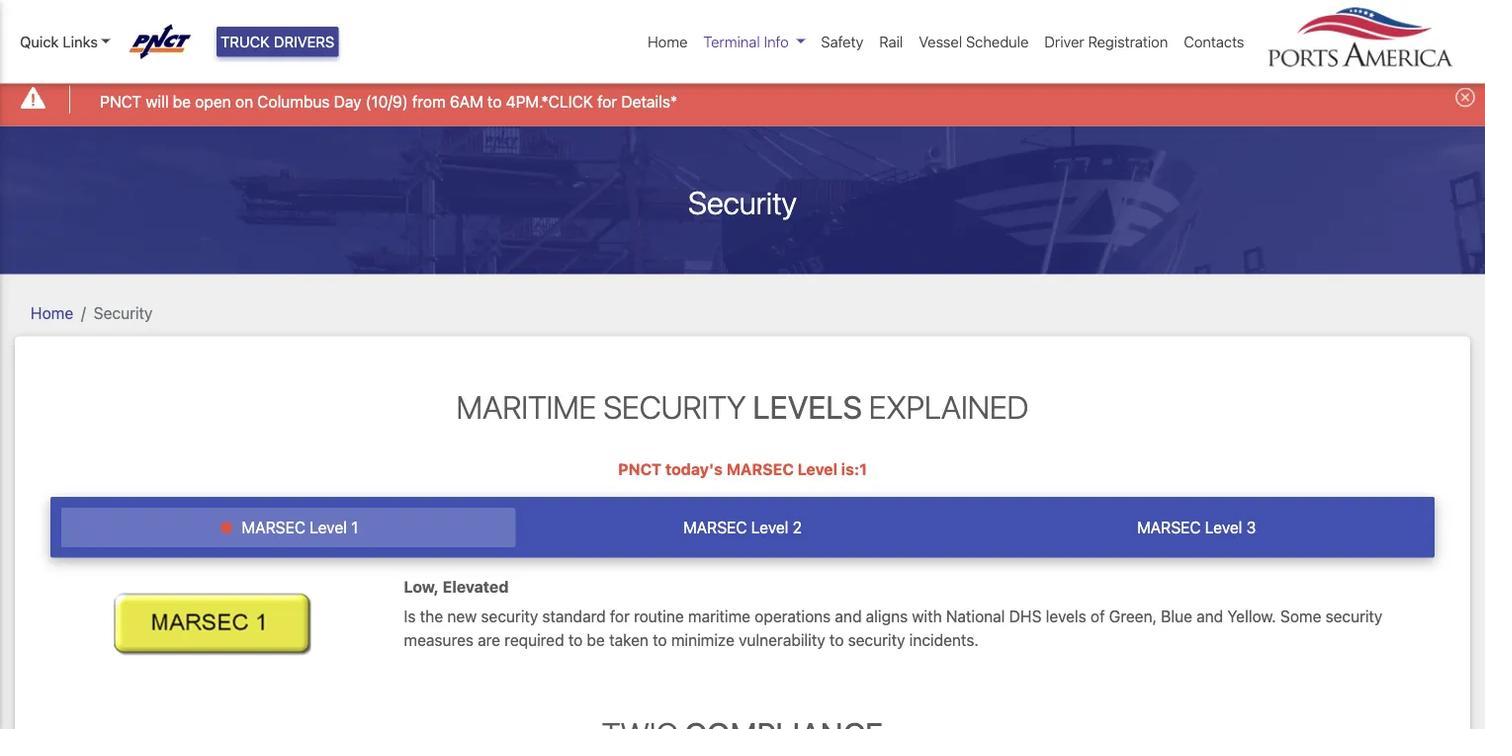 Task type: describe. For each thing, give the bounding box(es) containing it.
0 horizontal spatial home
[[31, 304, 73, 323]]

yellow.
[[1228, 607, 1276, 626]]

marsec for marsec level 2
[[683, 519, 747, 538]]

marsec level 1
[[238, 519, 358, 538]]

1
[[351, 519, 358, 538]]

0 vertical spatial home link
[[640, 23, 696, 61]]

drivers
[[274, 33, 335, 50]]

marsec up marsec level 2
[[727, 460, 794, 479]]

for inside is the new security standard for routine maritime operations and aligns with national dhs levels of green, blue and yellow. some security measures are required to be taken to minimize vulnerability to security incidents.
[[610, 607, 630, 626]]

are
[[478, 631, 500, 650]]

explained
[[869, 388, 1029, 426]]

open
[[195, 92, 231, 111]]

pnct for pnct will be open on columbus day (10/9) from 6am to 4pm.*click for details*
[[100, 92, 142, 111]]

level for marsec level 1
[[310, 519, 347, 538]]

today's
[[665, 460, 723, 479]]

is
[[404, 607, 416, 626]]

columbus
[[257, 92, 330, 111]]

routine
[[634, 607, 684, 626]]

pnct will be open on columbus day (10/9) from 6am to 4pm.*click for details*
[[100, 92, 678, 111]]

be inside pnct will be open on columbus day (10/9) from 6am to 4pm.*click for details* link
[[173, 92, 191, 111]]

terminal info
[[704, 33, 789, 50]]

truck drivers
[[221, 33, 335, 50]]

the
[[420, 607, 443, 626]]

truck drivers link
[[217, 27, 339, 57]]

blue
[[1161, 607, 1193, 626]]

quick links link
[[20, 31, 110, 53]]

from
[[412, 92, 446, 111]]

level for marsec level 3
[[1205, 519, 1243, 538]]

marsec for marsec level 3
[[1137, 519, 1201, 538]]

marsec level 2
[[683, 519, 802, 538]]

driver registration
[[1045, 33, 1168, 50]]

0 horizontal spatial security
[[481, 607, 538, 626]]

1 and from the left
[[835, 607, 862, 626]]

is:1
[[841, 460, 867, 479]]

to inside alert
[[488, 92, 502, 111]]

aligns
[[866, 607, 908, 626]]

quick
[[20, 33, 59, 50]]

1 vertical spatial home link
[[31, 304, 73, 323]]

maritime
[[457, 388, 597, 426]]

for inside alert
[[597, 92, 617, 111]]

schedule
[[966, 33, 1029, 50]]

to down operations
[[830, 631, 844, 650]]

(10/9)
[[366, 92, 408, 111]]

6am
[[450, 92, 483, 111]]

safety
[[821, 33, 864, 50]]

3
[[1247, 519, 1256, 538]]

contacts
[[1184, 33, 1245, 50]]

marsec level 3
[[1137, 519, 1256, 538]]

on
[[235, 92, 253, 111]]

close image
[[1456, 87, 1476, 107]]

driver registration link
[[1037, 23, 1176, 61]]

vulnerability
[[739, 631, 826, 650]]

some
[[1281, 607, 1322, 626]]

links
[[63, 33, 98, 50]]

registration
[[1088, 33, 1168, 50]]

level for marsec level 2
[[751, 519, 789, 538]]

levels inside is the new security standard for routine maritime operations and aligns with national dhs levels of green, blue and yellow. some security measures are required to be taken to minimize vulnerability to security incidents.
[[1046, 607, 1087, 626]]

rail
[[880, 33, 903, 50]]



Task type: vqa. For each thing, say whether or not it's contained in the screenshot.
the bottom Home
yes



Task type: locate. For each thing, give the bounding box(es) containing it.
0 vertical spatial home
[[648, 33, 688, 50]]

1 horizontal spatial pnct
[[618, 460, 662, 479]]

minimize
[[671, 631, 735, 650]]

marsec for marsec level 1
[[242, 519, 306, 538]]

pnct today's marsec level is:1
[[618, 460, 867, 479]]

level left 3
[[1205, 519, 1243, 538]]

0 horizontal spatial be
[[173, 92, 191, 111]]

marsec inside marsec level 1 link
[[242, 519, 306, 538]]

for
[[597, 92, 617, 111], [610, 607, 630, 626]]

operations
[[755, 607, 831, 626]]

to right 6am at the top left of the page
[[488, 92, 502, 111]]

maritime security levels explained
[[457, 388, 1029, 426]]

vessel schedule link
[[911, 23, 1037, 61]]

and
[[835, 607, 862, 626], [1197, 607, 1224, 626]]

pnct inside alert
[[100, 92, 142, 111]]

maritime
[[688, 607, 751, 626]]

0 horizontal spatial levels
[[753, 388, 862, 426]]

security down aligns
[[848, 631, 905, 650]]

truck
[[221, 33, 270, 50]]

security
[[688, 184, 797, 221], [94, 304, 153, 323], [603, 388, 746, 426]]

contacts link
[[1176, 23, 1253, 61]]

level inside marsec level 3 link
[[1205, 519, 1243, 538]]

2 vertical spatial security
[[603, 388, 746, 426]]

for up taken
[[610, 607, 630, 626]]

be right will
[[173, 92, 191, 111]]

tab list containing marsec level 1
[[50, 497, 1435, 558]]

marsec left 3
[[1137, 519, 1201, 538]]

measures
[[404, 631, 474, 650]]

level left is:1
[[798, 460, 838, 479]]

marsec left 1
[[242, 519, 306, 538]]

be inside is the new security standard for routine maritime operations and aligns with national dhs levels of green, blue and yellow. some security measures are required to be taken to minimize vulnerability to security incidents.
[[587, 631, 605, 650]]

levels
[[753, 388, 862, 426], [1046, 607, 1087, 626]]

of
[[1091, 607, 1105, 626]]

1 vertical spatial for
[[610, 607, 630, 626]]

national
[[946, 607, 1005, 626]]

to
[[488, 92, 502, 111], [568, 631, 583, 650], [653, 631, 667, 650], [830, 631, 844, 650]]

1 horizontal spatial home
[[648, 33, 688, 50]]

low,
[[404, 578, 439, 597]]

for left details* at top left
[[597, 92, 617, 111]]

dhs
[[1009, 607, 1042, 626]]

marsec level 1 link
[[62, 509, 516, 548]]

marsec down today's
[[683, 519, 747, 538]]

1 vertical spatial home
[[31, 304, 73, 323]]

with
[[912, 607, 942, 626]]

to down standard
[[568, 631, 583, 650]]

0 horizontal spatial pnct
[[100, 92, 142, 111]]

be
[[173, 92, 191, 111], [587, 631, 605, 650]]

level left 1
[[310, 519, 347, 538]]

0 vertical spatial pnct
[[100, 92, 142, 111]]

pnct
[[100, 92, 142, 111], [618, 460, 662, 479]]

0 vertical spatial levels
[[753, 388, 862, 426]]

level
[[798, 460, 838, 479], [310, 519, 347, 538], [751, 519, 789, 538], [1205, 519, 1243, 538]]

green,
[[1109, 607, 1157, 626]]

pnct left will
[[100, 92, 142, 111]]

level inside marsec level 1 link
[[310, 519, 347, 538]]

standard
[[542, 607, 606, 626]]

safety link
[[813, 23, 872, 61]]

4pm.*click
[[506, 92, 593, 111]]

taken
[[609, 631, 649, 650]]

day
[[334, 92, 362, 111]]

marsec level 2 link
[[516, 509, 970, 548]]

low, elevated
[[404, 578, 509, 597]]

and left aligns
[[835, 607, 862, 626]]

details*
[[621, 92, 678, 111]]

and right the blue
[[1197, 607, 1224, 626]]

1 vertical spatial levels
[[1046, 607, 1087, 626]]

to down routine
[[653, 631, 667, 650]]

info
[[764, 33, 789, 50]]

home link
[[640, 23, 696, 61], [31, 304, 73, 323]]

new
[[447, 607, 477, 626]]

levels left of
[[1046, 607, 1087, 626]]

1 horizontal spatial and
[[1197, 607, 1224, 626]]

1 vertical spatial be
[[587, 631, 605, 650]]

2 and from the left
[[1197, 607, 1224, 626]]

incidents.
[[910, 631, 979, 650]]

1 vertical spatial security
[[94, 304, 153, 323]]

marsec
[[727, 460, 794, 479], [242, 519, 306, 538], [683, 519, 747, 538], [1137, 519, 1201, 538]]

home
[[648, 33, 688, 50], [31, 304, 73, 323]]

security right some
[[1326, 607, 1383, 626]]

elevated
[[443, 578, 509, 597]]

levels up is:1
[[753, 388, 862, 426]]

will
[[146, 92, 169, 111]]

level inside marsec level 2 link
[[751, 519, 789, 538]]

terminal
[[704, 33, 760, 50]]

is the new security standard for routine maritime operations and aligns with national dhs levels of green, blue and yellow. some security measures are required to be taken to minimize vulnerability to security incidents.
[[404, 607, 1383, 650]]

security up are
[[481, 607, 538, 626]]

security
[[481, 607, 538, 626], [1326, 607, 1383, 626], [848, 631, 905, 650]]

0 horizontal spatial home link
[[31, 304, 73, 323]]

vessel
[[919, 33, 962, 50]]

0 vertical spatial be
[[173, 92, 191, 111]]

2 horizontal spatial security
[[1326, 607, 1383, 626]]

level left 2
[[751, 519, 789, 538]]

0 vertical spatial security
[[688, 184, 797, 221]]

marsec inside marsec level 3 link
[[1137, 519, 1201, 538]]

rail link
[[872, 23, 911, 61]]

tab list
[[50, 497, 1435, 558]]

be down standard
[[587, 631, 605, 650]]

0 vertical spatial for
[[597, 92, 617, 111]]

marsec level 3 link
[[970, 509, 1424, 548]]

1 horizontal spatial security
[[848, 631, 905, 650]]

pnct left today's
[[618, 460, 662, 479]]

marsec inside marsec level 2 link
[[683, 519, 747, 538]]

1 horizontal spatial be
[[587, 631, 605, 650]]

vessel schedule
[[919, 33, 1029, 50]]

1 horizontal spatial home link
[[640, 23, 696, 61]]

terminal info link
[[696, 23, 813, 61]]

pnct will be open on columbus day (10/9) from 6am to 4pm.*click for details* alert
[[0, 73, 1485, 126]]

2
[[793, 519, 802, 538]]

driver
[[1045, 33, 1085, 50]]

pnct for pnct today's marsec level is:1
[[618, 460, 662, 479]]

pnct will be open on columbus day (10/9) from 6am to 4pm.*click for details* link
[[100, 90, 678, 113]]

0 horizontal spatial and
[[835, 607, 862, 626]]

1 horizontal spatial levels
[[1046, 607, 1087, 626]]

required
[[505, 631, 564, 650]]

quick links
[[20, 33, 98, 50]]

1 vertical spatial pnct
[[618, 460, 662, 479]]



